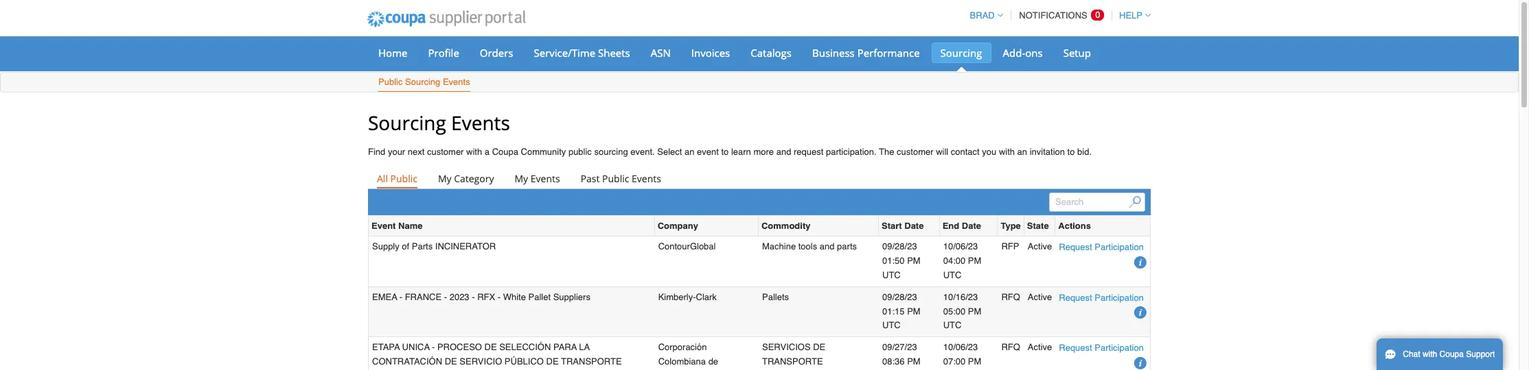 Task type: locate. For each thing, give the bounding box(es) containing it.
10/06/23 inside 10/06/23 04:00 pm utc
[[944, 242, 978, 252]]

request participation
[[1059, 243, 1144, 253], [1059, 293, 1144, 304], [1059, 344, 1144, 354]]

2 vertical spatial request participation button
[[1059, 342, 1144, 356]]

find your next customer with a coupa community public sourcing event. select an event to learn more and request participation. the customer will contact you with an invitation to bid.
[[368, 147, 1092, 157]]

1 vertical spatial request participation
[[1059, 293, 1144, 304]]

1 participation from the top
[[1095, 243, 1144, 253]]

emea - france - 2023 - rfx - white pallet suppliers
[[372, 292, 591, 303]]

invoices link
[[683, 43, 739, 63]]

my left category
[[438, 173, 452, 186]]

09/28/23 for 01:50
[[883, 242, 918, 252]]

navigation
[[964, 2, 1151, 29]]

1 vertical spatial request
[[1059, 293, 1093, 304]]

commodity
[[762, 221, 811, 232]]

profile
[[428, 46, 459, 60]]

parts
[[412, 242, 433, 252]]

10/06/23 inside the 10/06/23 07:00 p
[[944, 343, 978, 353]]

coupa left support
[[1440, 350, 1465, 360]]

my category
[[438, 173, 494, 186]]

2 my from the left
[[515, 173, 528, 186]]

para
[[554, 343, 577, 353]]

business performance
[[813, 46, 920, 60]]

search image
[[1129, 196, 1141, 209]]

public for all
[[391, 173, 418, 186]]

sourcing for sourcing events
[[368, 110, 446, 136]]

brad
[[970, 10, 995, 21]]

all public
[[377, 173, 418, 186]]

2 date from the left
[[962, 221, 982, 232]]

colombiana
[[659, 357, 706, 367]]

active for 10/16/23 05:00 pm utc
[[1028, 292, 1053, 303]]

more
[[754, 147, 774, 157]]

end date button
[[943, 219, 982, 234]]

2 10/06/23 from the top
[[944, 343, 978, 353]]

suppliers
[[553, 292, 591, 303]]

utc down the 01:15
[[883, 321, 901, 331]]

orders link
[[471, 43, 522, 63]]

public inside "all public" link
[[391, 173, 418, 186]]

1 vertical spatial active
[[1028, 292, 1053, 303]]

0 horizontal spatial customer
[[427, 147, 464, 157]]

public sourcing events
[[379, 77, 470, 87]]

0 vertical spatial 10/06/23
[[944, 242, 978, 252]]

09/28/23 inside 09/28/23 01:50 pm utc
[[883, 242, 918, 252]]

0 vertical spatial active
[[1028, 242, 1053, 252]]

pm right the 01:15
[[908, 307, 921, 317]]

corporación
[[659, 343, 707, 353]]

0 horizontal spatial date
[[905, 221, 924, 232]]

de up transporte
[[813, 343, 826, 353]]

0 horizontal spatial with
[[466, 147, 482, 157]]

utc down 04:00
[[944, 271, 962, 281]]

customer right next
[[427, 147, 464, 157]]

2 to from the left
[[1068, 147, 1075, 157]]

pallet
[[529, 292, 551, 303]]

request
[[794, 147, 824, 157]]

2 active from the top
[[1028, 292, 1053, 303]]

2 request from the top
[[1059, 293, 1093, 304]]

machine tools and parts
[[763, 242, 857, 252]]

public inside past public events link
[[603, 173, 630, 186]]

utc for 10/16/23 05:00 pm utc
[[944, 321, 962, 331]]

10/06/23 up 04:00
[[944, 242, 978, 252]]

public for past
[[603, 173, 630, 186]]

date right the start
[[905, 221, 924, 232]]

- right unica
[[432, 343, 435, 353]]

end date
[[943, 221, 982, 232]]

with inside chat with coupa support button
[[1423, 350, 1438, 360]]

supply of parts incinerator
[[372, 242, 496, 252]]

with left a
[[466, 147, 482, 157]]

service/time
[[534, 46, 596, 60]]

request participation button for 10/06/23 04:00 pm utc
[[1059, 241, 1144, 255]]

and right more
[[777, 147, 792, 157]]

1 request from the top
[[1059, 243, 1093, 253]]

pm inside 09/28/23 01:50 pm utc
[[908, 256, 921, 267]]

01:50
[[883, 256, 905, 267]]

1 vertical spatial rfq
[[1002, 343, 1021, 353]]

request participation for 10/16/23 05:00 pm utc
[[1059, 293, 1144, 304]]

bid.
[[1078, 147, 1092, 157]]

1 vertical spatial coupa
[[1440, 350, 1465, 360]]

1 horizontal spatial my
[[515, 173, 528, 186]]

pm inside 10/06/23 04:00 pm utc
[[969, 256, 982, 267]]

asn
[[651, 46, 671, 60]]

request for 10/06/23 04:00 pm utc
[[1059, 243, 1093, 253]]

1 date from the left
[[905, 221, 924, 232]]

utc inside 09/28/23 01:15 pm utc
[[883, 321, 901, 331]]

05:00
[[944, 307, 966, 317]]

rfq right '10/16/23'
[[1002, 292, 1021, 303]]

request participation button
[[1059, 241, 1144, 255], [1059, 291, 1144, 306], [1059, 342, 1144, 356]]

rfp
[[1002, 242, 1020, 252]]

2 rfq from the top
[[1002, 343, 1021, 353]]

customer left will
[[897, 147, 934, 157]]

1 vertical spatial 09/28/23
[[883, 292, 918, 303]]

pm right 04:00
[[969, 256, 982, 267]]

0 horizontal spatial coupa
[[492, 147, 519, 157]]

company button
[[658, 219, 699, 234]]

10/06/23
[[944, 242, 978, 252], [944, 343, 978, 353]]

Search text field
[[1050, 193, 1146, 212]]

0 horizontal spatial an
[[685, 147, 695, 157]]

sourcing for sourcing
[[941, 46, 983, 60]]

10/06/23 up 07:00
[[944, 343, 978, 353]]

1 horizontal spatial customer
[[897, 147, 934, 157]]

2 vertical spatial request participation
[[1059, 344, 1144, 354]]

public
[[379, 77, 403, 87], [391, 173, 418, 186], [603, 173, 630, 186]]

utc down 01:50
[[883, 271, 901, 281]]

1 active from the top
[[1028, 242, 1053, 252]]

utc inside 10/16/23 05:00 pm utc
[[944, 321, 962, 331]]

event
[[372, 221, 396, 232]]

10/06/23 for 07:00
[[944, 343, 978, 353]]

an left 'event'
[[685, 147, 695, 157]]

events
[[443, 77, 470, 87], [451, 110, 510, 136], [531, 173, 560, 186], [632, 173, 661, 186]]

2 vertical spatial sourcing
[[368, 110, 446, 136]]

pm inside 09/28/23 01:15 pm utc
[[908, 307, 921, 317]]

incinerator
[[435, 242, 496, 252]]

0 vertical spatial request participation
[[1059, 243, 1144, 253]]

1 10/06/23 from the top
[[944, 242, 978, 252]]

1 rfq from the top
[[1002, 292, 1021, 303]]

you
[[983, 147, 997, 157]]

and
[[777, 147, 792, 157], [820, 242, 835, 252]]

end
[[943, 221, 960, 232]]

public inside public sourcing events link
[[379, 77, 403, 87]]

1 vertical spatial and
[[820, 242, 835, 252]]

a
[[485, 147, 490, 157]]

sourcing down brad on the right
[[941, 46, 983, 60]]

1 request participation from the top
[[1059, 243, 1144, 253]]

0 horizontal spatial and
[[777, 147, 792, 157]]

participation.
[[826, 147, 877, 157]]

de inside servicios de transporte
[[813, 343, 826, 353]]

request participation button for 10/16/23 05:00 pm utc
[[1059, 291, 1144, 306]]

chat with coupa support
[[1404, 350, 1496, 360]]

sheets
[[598, 46, 630, 60]]

participation for 10/16/23 05:00 pm utc
[[1095, 293, 1144, 304]]

1 customer from the left
[[427, 147, 464, 157]]

pm for 01:15
[[908, 307, 921, 317]]

request participation for 10/06/23 07:00 p
[[1059, 344, 1144, 354]]

coupa
[[492, 147, 519, 157], [1440, 350, 1465, 360]]

coupa inside button
[[1440, 350, 1465, 360]]

with right chat
[[1423, 350, 1438, 360]]

contourglobal
[[659, 242, 716, 252]]

3 request participation from the top
[[1059, 344, 1144, 354]]

public sourcing events link
[[378, 74, 471, 92]]

sourcing
[[595, 147, 628, 157]]

0 vertical spatial request participation button
[[1059, 241, 1144, 255]]

etapa
[[372, 343, 400, 353]]

2 09/28/23 from the top
[[883, 292, 918, 303]]

1 vertical spatial request participation button
[[1059, 291, 1144, 306]]

1 vertical spatial sourcing
[[405, 77, 441, 87]]

1 my from the left
[[438, 173, 452, 186]]

orders
[[480, 46, 514, 60]]

rfq for 10/16/23 05:00 pm utc
[[1002, 292, 1021, 303]]

09/28/23 up the 01:15
[[883, 292, 918, 303]]

my inside "link"
[[515, 173, 528, 186]]

2 customer from the left
[[897, 147, 934, 157]]

0 horizontal spatial my
[[438, 173, 452, 186]]

1 horizontal spatial to
[[1068, 147, 1075, 157]]

2 vertical spatial participation
[[1095, 344, 1144, 354]]

request participation button for 10/06/23 07:00 p
[[1059, 342, 1144, 356]]

the
[[879, 147, 895, 157]]

09/27/23 08:36 p
[[883, 343, 921, 371]]

2 request participation from the top
[[1059, 293, 1144, 304]]

09/28/23
[[883, 242, 918, 252], [883, 292, 918, 303]]

3 request from the top
[[1059, 344, 1093, 354]]

catalogs
[[751, 46, 792, 60]]

coupa supplier portal image
[[358, 2, 535, 36]]

my category link
[[429, 170, 503, 189]]

find
[[368, 147, 386, 157]]

1 vertical spatial 10/06/23
[[944, 343, 978, 353]]

2 vertical spatial active
[[1028, 343, 1053, 353]]

1 request participation button from the top
[[1059, 241, 1144, 255]]

- left rfx
[[472, 292, 475, 303]]

all public link
[[368, 170, 427, 189]]

0 vertical spatial 09/28/23
[[883, 242, 918, 252]]

3 active from the top
[[1028, 343, 1053, 353]]

1 09/28/23 from the top
[[883, 242, 918, 252]]

3 participation from the top
[[1095, 344, 1144, 354]]

utc inside 10/06/23 04:00 pm utc
[[944, 271, 962, 281]]

my down the community
[[515, 173, 528, 186]]

date for start date
[[905, 221, 924, 232]]

de down proceso
[[445, 357, 457, 367]]

rfq right the 10/06/23 07:00 p
[[1002, 343, 1021, 353]]

sourcing inside sourcing link
[[941, 46, 983, 60]]

coupa right a
[[492, 147, 519, 157]]

2 request participation button from the top
[[1059, 291, 1144, 306]]

- right emea
[[400, 292, 403, 303]]

1 horizontal spatial date
[[962, 221, 982, 232]]

chat with coupa support button
[[1377, 339, 1504, 371]]

utc inside 09/28/23 01:50 pm utc
[[883, 271, 901, 281]]

and right tools
[[820, 242, 835, 252]]

my for my category
[[438, 173, 452, 186]]

pm right 01:50
[[908, 256, 921, 267]]

2 horizontal spatial with
[[1423, 350, 1438, 360]]

pm inside 10/16/23 05:00 pm utc
[[969, 307, 982, 317]]

utc for 10/06/23 04:00 pm utc
[[944, 271, 962, 281]]

my for my events
[[515, 173, 528, 186]]

utc
[[883, 271, 901, 281], [944, 271, 962, 281], [883, 321, 901, 331], [944, 321, 962, 331]]

date inside "button"
[[905, 221, 924, 232]]

pm down '10/16/23'
[[969, 307, 982, 317]]

3 request participation button from the top
[[1059, 342, 1144, 356]]

sourcing events
[[368, 110, 510, 136]]

0 vertical spatial and
[[777, 147, 792, 157]]

utc for 09/28/23 01:15 pm utc
[[883, 321, 901, 331]]

sourcing down profile
[[405, 77, 441, 87]]

community
[[521, 147, 566, 157]]

public right past
[[603, 173, 630, 186]]

09/28/23 inside 09/28/23 01:15 pm utc
[[883, 292, 918, 303]]

with right you
[[999, 147, 1015, 157]]

09/28/23 up 01:50
[[883, 242, 918, 252]]

rfq for 10/06/23 07:00 p
[[1002, 343, 1021, 353]]

2 participation from the top
[[1095, 293, 1144, 304]]

0 vertical spatial participation
[[1095, 243, 1144, 253]]

ons
[[1026, 46, 1043, 60]]

to left the bid.
[[1068, 147, 1075, 157]]

business
[[813, 46, 855, 60]]

0 vertical spatial request
[[1059, 243, 1093, 253]]

commodity button
[[762, 219, 811, 234]]

1 horizontal spatial an
[[1018, 147, 1028, 157]]

to left learn
[[722, 147, 729, 157]]

emea
[[372, 292, 397, 303]]

tab list
[[368, 170, 1151, 189]]

0 vertical spatial rfq
[[1002, 292, 1021, 303]]

sourcing up next
[[368, 110, 446, 136]]

1 horizontal spatial and
[[820, 242, 835, 252]]

an left the invitation
[[1018, 147, 1028, 157]]

0 vertical spatial sourcing
[[941, 46, 983, 60]]

date inside button
[[962, 221, 982, 232]]

- right rfx
[[498, 292, 501, 303]]

09/28/23 01:50 pm utc
[[883, 242, 921, 281]]

2 vertical spatial request
[[1059, 344, 1093, 354]]

1 horizontal spatial coupa
[[1440, 350, 1465, 360]]

utc down "05:00"
[[944, 321, 962, 331]]

public right all
[[391, 173, 418, 186]]

request participation for 10/06/23 04:00 pm utc
[[1059, 243, 1144, 253]]

public down the "home"
[[379, 77, 403, 87]]

transporte
[[763, 357, 823, 367]]

state
[[1028, 221, 1049, 232]]

0 horizontal spatial to
[[722, 147, 729, 157]]

request for 10/16/23 05:00 pm utc
[[1059, 293, 1093, 304]]

1 vertical spatial participation
[[1095, 293, 1144, 304]]

events down the community
[[531, 173, 560, 186]]

date right end
[[962, 221, 982, 232]]

servicios de transporte
[[763, 343, 826, 367]]

event name button
[[372, 219, 423, 234]]

1 horizontal spatial with
[[999, 147, 1015, 157]]



Task type: describe. For each thing, give the bounding box(es) containing it.
de down para on the bottom left of page
[[547, 357, 559, 367]]

public
[[569, 147, 592, 157]]

home link
[[370, 43, 417, 63]]

event name
[[372, 221, 423, 232]]

servicio
[[460, 357, 502, 367]]

name
[[398, 221, 423, 232]]

04:00
[[944, 256, 966, 267]]

past public events
[[581, 173, 661, 186]]

profile link
[[419, 43, 468, 63]]

my events link
[[506, 170, 569, 189]]

servicios
[[763, 343, 811, 353]]

your
[[388, 147, 405, 157]]

type button
[[1001, 219, 1021, 234]]

kimberly-clark
[[659, 292, 717, 303]]

sourcing link
[[932, 43, 992, 63]]

pm for 05:00
[[969, 307, 982, 317]]

service/time sheets link
[[525, 43, 639, 63]]

add-
[[1003, 46, 1026, 60]]

date for end date
[[962, 221, 982, 232]]

participation for 10/06/23 04:00 pm utc
[[1095, 243, 1144, 253]]

supply
[[372, 242, 400, 252]]

de up the servicio
[[485, 343, 497, 353]]

- inside etapa unica - proceso de selección para la contratación de servicio público de transport
[[432, 343, 435, 353]]

add-ons
[[1003, 46, 1043, 60]]

pm for 04:00
[[969, 256, 982, 267]]

notifications
[[1020, 10, 1090, 21]]

select
[[658, 147, 682, 157]]

unica
[[402, 343, 430, 353]]

invoices
[[692, 46, 730, 60]]

event
[[697, 147, 719, 157]]

asn link
[[642, 43, 680, 63]]

la
[[579, 343, 590, 353]]

proceso
[[438, 343, 482, 353]]

add-ons link
[[994, 43, 1052, 63]]

notifications link
[[1014, 2, 1108, 29]]

10/06/23 04:00 pm utc
[[944, 242, 982, 281]]

machine
[[763, 242, 796, 252]]

pm for 01:50
[[908, 256, 921, 267]]

past public events link
[[572, 170, 670, 189]]

learn
[[732, 147, 751, 157]]

events up a
[[451, 110, 510, 136]]

01:15
[[883, 307, 905, 317]]

09/28/23 for 01:15
[[883, 292, 918, 303]]

events inside "link"
[[531, 173, 560, 186]]

- left 2023
[[444, 292, 447, 303]]

company
[[658, 221, 699, 232]]

público
[[505, 357, 544, 367]]

support
[[1467, 350, 1496, 360]]

10/16/23
[[944, 292, 978, 303]]

0 vertical spatial coupa
[[492, 147, 519, 157]]

08:36
[[883, 357, 905, 367]]

will
[[936, 147, 949, 157]]

tab list containing all public
[[368, 170, 1151, 189]]

active for 10/06/23 04:00 pm utc
[[1028, 242, 1053, 252]]

white
[[503, 292, 526, 303]]

2 an from the left
[[1018, 147, 1028, 157]]

event.
[[631, 147, 655, 157]]

of
[[402, 242, 410, 252]]

actions
[[1059, 221, 1092, 232]]

contratación
[[372, 357, 442, 367]]

10/06/23 07:00 p
[[944, 343, 982, 371]]

10/06/23 for 04:00
[[944, 242, 978, 252]]

etapa unica - proceso de selección para la contratación de servicio público de transport
[[372, 343, 638, 371]]

catalogs link
[[742, 43, 801, 63]]

events down event.
[[632, 173, 661, 186]]

active for 10/06/23 07:00 p
[[1028, 343, 1053, 353]]

1 to from the left
[[722, 147, 729, 157]]

category
[[454, 173, 494, 186]]

parts
[[837, 242, 857, 252]]

kimberly-
[[659, 292, 696, 303]]

setup
[[1064, 46, 1092, 60]]

tools
[[799, 242, 818, 252]]

invitation
[[1030, 147, 1065, 157]]

1 an from the left
[[685, 147, 695, 157]]

corporación colombiana d
[[659, 343, 719, 371]]

2023
[[450, 292, 470, 303]]

type
[[1001, 221, 1021, 232]]

utc for 09/28/23 01:50 pm utc
[[883, 271, 901, 281]]

home
[[379, 46, 408, 60]]

07:00
[[944, 357, 966, 367]]

next
[[408, 147, 425, 157]]

start date
[[882, 221, 924, 232]]

participation for 10/06/23 07:00 p
[[1095, 344, 1144, 354]]

request for 10/06/23 07:00 p
[[1059, 344, 1093, 354]]

past
[[581, 173, 600, 186]]

setup link
[[1055, 43, 1101, 63]]

sourcing inside public sourcing events link
[[405, 77, 441, 87]]

10/16/23 05:00 pm utc
[[944, 292, 982, 331]]

actions button
[[1059, 219, 1092, 234]]

selección
[[500, 343, 551, 353]]

rfx
[[478, 292, 495, 303]]

brad link
[[964, 10, 1003, 21]]

start
[[882, 221, 902, 232]]

events down profile "link" at the left of page
[[443, 77, 470, 87]]

navigation containing brad
[[964, 2, 1151, 29]]

clark
[[696, 292, 717, 303]]

state button
[[1028, 219, 1049, 234]]



Task type: vqa. For each thing, say whether or not it's contained in the screenshot.


